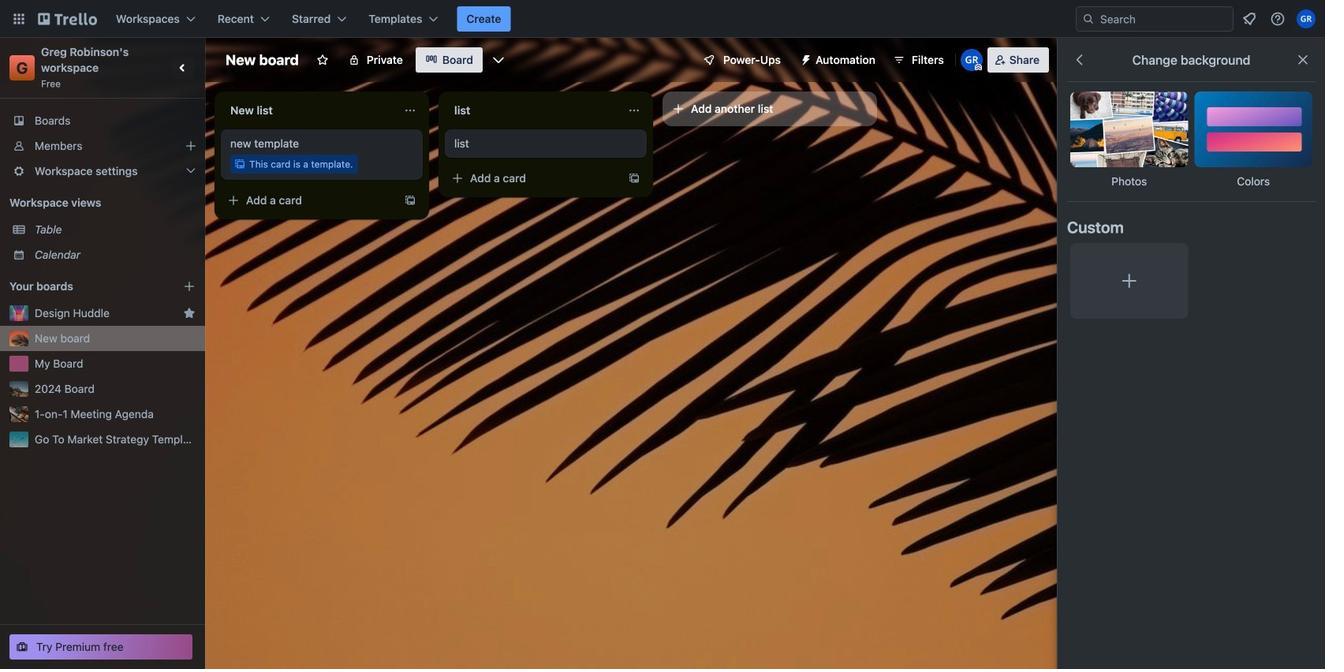 Task type: describe. For each thing, give the bounding box(es) containing it.
customize views image
[[491, 52, 506, 68]]

this member is an admin of this board. image
[[975, 64, 982, 71]]

create from template… image
[[628, 172, 641, 185]]

add board image
[[183, 280, 196, 293]]

back to home image
[[38, 6, 97, 32]]

search image
[[1082, 13, 1095, 25]]

open information menu image
[[1270, 11, 1286, 27]]

create from template… image
[[404, 194, 417, 207]]

Board name text field
[[218, 47, 307, 73]]

0 notifications image
[[1240, 9, 1259, 28]]



Task type: vqa. For each thing, say whether or not it's contained in the screenshot.
Beyond
no



Task type: locate. For each thing, give the bounding box(es) containing it.
sm image
[[794, 47, 816, 69]]

star or unstar board image
[[316, 54, 329, 66]]

greg robinson (gregrobinson96) image
[[961, 49, 983, 71]]

workspace navigation collapse icon image
[[172, 57, 194, 79]]

your boards with 6 items element
[[9, 277, 159, 296]]

greg robinson (gregrobinson96) image
[[1297, 9, 1316, 28]]

starred icon image
[[183, 307, 196, 320]]

None text field
[[221, 98, 398, 123], [445, 98, 622, 123], [221, 98, 398, 123], [445, 98, 622, 123]]

Search field
[[1095, 8, 1233, 30]]

primary element
[[0, 0, 1325, 38]]



